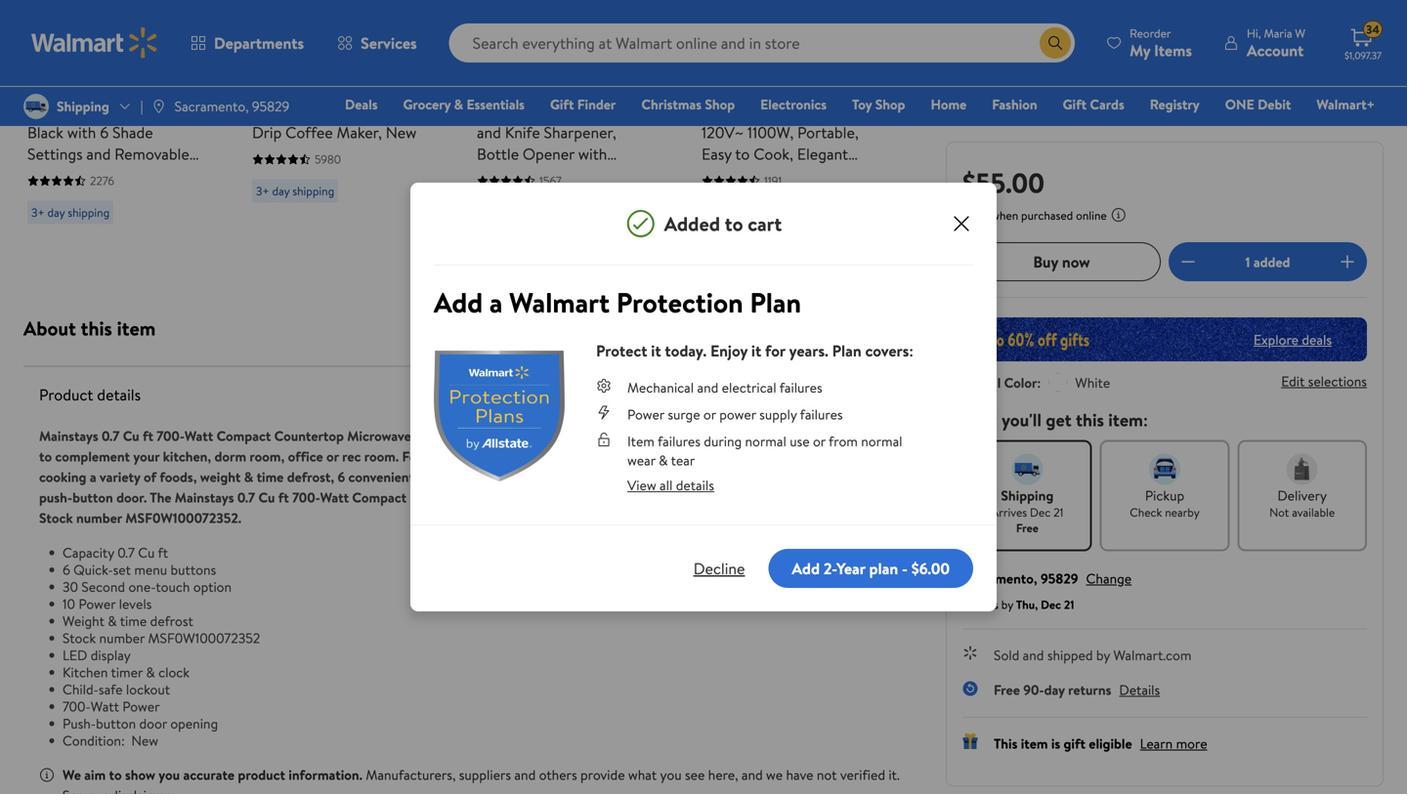 Task type: describe. For each thing, give the bounding box(es) containing it.
$9.98 for $9.98 mainstays black 5-cup drip coffee maker, new
[[252, 71, 293, 95]]

mainstays for $9.98 mainstays black 5-cup drip coffee maker, new
[[252, 100, 319, 122]]

design
[[752, 165, 798, 186]]

legal information image
[[1111, 207, 1127, 223]]

finder
[[577, 95, 616, 114]]

day for $14.96 mainstays single burner, 120v~ 1100w, portable, easy to cook, elegant classic design
[[722, 204, 739, 221]]

mainstays for $14.96 mainstays single burner, 120v~ 1100w, portable, easy to cook, elegant classic design
[[702, 100, 768, 122]]

added to cart
[[664, 210, 782, 237]]

price
[[963, 207, 989, 224]]

one debit link
[[1217, 94, 1300, 115]]

more
[[1176, 735, 1208, 754]]

0.7 for mainstays 0.7 cu ft 700-watt compact countertop microwave oven is available in 3 colors including black, red or white. each color is designed to complement your kitchen, dorm room, office or rec room. features include led display, kitchen timer & clock, 10 different power levels for cooking a variety of foods, weight & time defrost, 6 convenient quick-set menu buttons, 30 second one-touch option, child safety lockout and a push-button door. the mainstays 0.7 cu ft 700-watt compact countertop microwave oven is the perfect addition to any home. condition: new; stock number msf0w100072352.
[[102, 427, 120, 446]]

change
[[1086, 569, 1132, 588]]

gift
[[1064, 735, 1086, 754]]

nearby
[[1165, 504, 1200, 521]]

we
[[766, 766, 783, 785]]

day left returns
[[1044, 681, 1065, 700]]

0 horizontal spatial microwave
[[347, 427, 411, 446]]

1 horizontal spatial this
[[1076, 408, 1104, 433]]

& down dorm
[[244, 468, 253, 487]]

black,
[[639, 427, 675, 446]]

1191
[[764, 173, 782, 189]]

led inside mainstays 0.7 cu ft 700-watt compact countertop microwave oven is available in 3 colors including black, red or white. each color is designed to complement your kitchen, dorm room, office or rec room. features include led display, kitchen timer & clock, 10 different power levels for cooking a variety of foods, weight & time defrost, 6 convenient quick-set menu buttons, 30 second one-touch option, child safety lockout and a push-button door. the mainstays 0.7 cu ft 700-watt compact countertop microwave oven is the perfect addition to any home. condition: new; stock number msf0w100072352.
[[503, 447, 528, 466]]

1 vertical spatial cu
[[259, 488, 275, 507]]

is up include
[[450, 427, 459, 446]]

room,
[[250, 447, 285, 466]]

cu for capacity 0.7 cu ft 6 quick-set menu buttons 30 second one-touch option 10 power levels weight & time defrost stock number msf0w100072352 led display kitchen timer & clock child-safe lockout 700-watt power push-button door opening condition:  new
[[138, 543, 155, 562]]

supply
[[760, 405, 797, 424]]

provide
[[581, 766, 625, 785]]

delivery
[[1278, 486, 1327, 505]]

& inside item failures during normal use or from normal wear & tear
[[659, 451, 668, 470]]

& down "black,"
[[663, 447, 672, 466]]

0 vertical spatial countertop
[[274, 427, 344, 446]]

manufacturers,
[[366, 766, 456, 785]]

2 horizontal spatial a
[[885, 468, 891, 487]]

the
[[150, 488, 171, 507]]

get
[[1046, 408, 1072, 433]]

elegant
[[797, 143, 848, 165]]

christmas shop link
[[633, 94, 744, 115]]

intent image for shipping image
[[1012, 454, 1043, 485]]

cu for mainstays 0.7 cu ft 700-watt compact countertop microwave oven is available in 3 colors including black, red or white. each color is designed to complement your kitchen, dorm room, office or rec room. features include led display, kitchen timer & clock, 10 different power levels for cooking a variety of foods, weight & time defrost, 6 convenient quick-set menu buttons, 30 second one-touch option, child safety lockout and a push-button door. the mainstays 0.7 cu ft 700-watt compact countertop microwave oven is the perfect addition to any home. condition: new; stock number msf0w100072352.
[[123, 427, 139, 446]]

see
[[685, 766, 705, 785]]

selections
[[1308, 372, 1367, 391]]

0 vertical spatial oven
[[415, 427, 447, 446]]

add 2-year plan - $6.00 button
[[769, 549, 973, 588]]

3+ for $9.98 mainstays 2-slice toaster, black with 6 shade settings and removable crumb tray, new
[[31, 204, 45, 221]]

0 horizontal spatial compact
[[217, 427, 271, 446]]

removable inside '$13.88 farberware can opener and knife sharpener, bottle opener with removable cutting lever black'
[[477, 165, 552, 186]]

cart
[[748, 210, 782, 237]]

defrost
[[150, 612, 193, 631]]

year
[[837, 558, 866, 579]]

2 you from the left
[[660, 766, 682, 785]]

is left the gift
[[1052, 735, 1061, 754]]

2 it from the left
[[752, 340, 762, 362]]

second
[[584, 468, 626, 487]]

and left others at the bottom
[[515, 766, 536, 785]]

clock,
[[675, 447, 710, 466]]

Search search field
[[449, 23, 1075, 63]]

sacramento, 95829 change arrives by thu, dec 21
[[963, 569, 1132, 613]]

gifting made easy image
[[963, 734, 978, 750]]

tear
[[671, 451, 695, 470]]

free inside shipping arrives dec 21 free
[[1016, 520, 1039, 537]]

1 normal from the left
[[745, 432, 787, 451]]

essentials
[[467, 95, 525, 114]]

and inside mainstays 0.7 cu ft 700-watt compact countertop microwave oven is available in 3 colors including black, red or white. each color is designed to complement your kitchen, dorm room, office or rec room. features include led display, kitchen timer & clock, 10 different power levels for cooking a variety of foods, weight & time defrost, 6 convenient quick-set menu buttons, 30 second one-touch option, child safety lockout and a push-button door. the mainstays 0.7 cu ft 700-watt compact countertop microwave oven is the perfect addition to any home. condition: new; stock number msf0w100072352.
[[860, 468, 882, 487]]

edit selections
[[1282, 372, 1367, 391]]

home.
[[761, 488, 798, 507]]

add 2-year plan - $6.00
[[792, 558, 950, 579]]

view all details button
[[612, 470, 730, 501]]

black inside '$13.88 farberware can opener and knife sharpener, bottle opener with removable cutting lever black'
[[477, 186, 513, 208]]

close dialog image
[[950, 212, 973, 236]]

removable inside "$9.98 mainstays 2-slice toaster, black with 6 shade settings and removable crumb tray, new"
[[115, 143, 189, 165]]

led inside the capacity 0.7 cu ft 6 quick-set menu buttons 30 second one-touch option 10 power levels weight & time defrost stock number msf0w100072352 led display kitchen timer & clock child-safe lockout 700-watt power push-button door opening condition:  new
[[63, 646, 87, 665]]

cooking
[[39, 468, 86, 487]]

1 vertical spatial free
[[994, 681, 1020, 700]]

gift finder link
[[541, 94, 625, 115]]

-
[[902, 558, 908, 579]]

portable,
[[798, 122, 859, 143]]

and right sold
[[1023, 646, 1044, 665]]

change button
[[1086, 569, 1132, 588]]

registry
[[1150, 95, 1200, 114]]

it.
[[889, 766, 900, 785]]

toaster,
[[146, 100, 199, 122]]

0 vertical spatial plan
[[750, 283, 801, 322]]

is right the color
[[828, 427, 837, 446]]

ft for mainstays 0.7 cu ft 700-watt compact countertop microwave oven is available in 3 colors including black, red or white. each color is designed to complement your kitchen, dorm room, office or rec room. features include led display, kitchen timer & clock, 10 different power levels for cooking a variety of foods, weight & time defrost, 6 convenient quick-set menu buttons, 30 second one-touch option, child safety lockout and a push-button door. the mainstays 0.7 cu ft 700-watt compact countertop microwave oven is the perfect addition to any home. condition: new; stock number msf0w100072352.
[[143, 427, 153, 446]]

1 horizontal spatial opener
[[588, 100, 640, 122]]

fashion link
[[983, 94, 1046, 115]]

increase quantity mainstays 0.7 cu. ft. countertop microwave oven, 700 watts, white, new, current quantity 1 image
[[1336, 250, 1360, 274]]

black inside "$9.98 mainstays 2-slice toaster, black with 6 shade settings and removable crumb tray, new"
[[27, 122, 63, 143]]

added
[[664, 210, 720, 237]]

1 you from the left
[[159, 766, 180, 785]]

condition: inside the capacity 0.7 cu ft 6 quick-set menu buttons 30 second one-touch option 10 power levels weight & time defrost stock number msf0w100072352 led display kitchen timer & clock child-safe lockout 700-watt power push-button door opening condition:  new
[[63, 732, 125, 751]]

2 normal from the left
[[861, 432, 903, 451]]

power inside mainstays 0.7 cu ft 700-watt compact countertop microwave oven is available in 3 colors including black, red or white. each color is designed to complement your kitchen, dorm room, office or rec room. features include led display, kitchen timer & clock, 10 different power levels for cooking a variety of foods, weight & time defrost, 6 convenient quick-set menu buttons, 30 second one-touch option, child safety lockout and a push-button door. the mainstays 0.7 cu ft 700-watt compact countertop microwave oven is the perfect addition to any home. condition: new; stock number msf0w100072352.
[[787, 447, 824, 466]]

decline button
[[670, 549, 769, 588]]

home link
[[922, 94, 976, 115]]

$14.96 mainstays single burner, 120v~ 1100w, portable, easy to cook, elegant classic design
[[702, 71, 866, 186]]

designed
[[840, 427, 894, 446]]

stock inside the capacity 0.7 cu ft 6 quick-set menu buttons 30 second one-touch option 10 power levels weight & time defrost stock number msf0w100072352 led display kitchen timer & clock child-safe lockout 700-watt power push-button door opening condition:  new
[[63, 629, 96, 648]]

$14.96
[[702, 71, 750, 95]]

you'll
[[1002, 408, 1042, 433]]

arrives inside sacramento, 95829 change arrives by thu, dec 21
[[963, 597, 999, 613]]

gift for gift cards
[[1063, 95, 1087, 114]]

safe
[[99, 680, 123, 699]]

is left the
[[586, 488, 595, 507]]

now
[[1062, 251, 1090, 272]]

electronics
[[761, 95, 827, 114]]

one- inside mainstays 0.7 cu ft 700-watt compact countertop microwave oven is available in 3 colors including black, red or white. each color is designed to complement your kitchen, dorm room, office or rec room. features include led display, kitchen timer & clock, 10 different power levels for cooking a variety of foods, weight & time defrost, 6 convenient quick-set menu buttons, 30 second one-touch option, child safety lockout and a push-button door. the mainstays 0.7 cu ft 700-watt compact countertop microwave oven is the perfect addition to any home. condition: new; stock number msf0w100072352.
[[630, 468, 657, 487]]

add inside add 2-year plan - $6.00 button
[[792, 558, 820, 579]]

1 vertical spatial 700-
[[292, 488, 320, 507]]

grocery
[[403, 95, 451, 114]]

1 vertical spatial plan
[[832, 340, 862, 362]]

your
[[133, 447, 160, 466]]

child-
[[63, 680, 99, 699]]

add a walmart protection plan
[[434, 283, 801, 322]]

burner,
[[817, 100, 866, 122]]

3+ day shipping for $9.98 mainstays 2-slice toaster, black with 6 shade settings and removable crumb tray, new
[[31, 204, 110, 221]]

& left clock
[[146, 663, 155, 682]]

ft for capacity 0.7 cu ft 6 quick-set menu buttons 30 second one-touch option 10 power levels weight & time defrost stock number msf0w100072352 led display kitchen timer & clock child-safe lockout 700-watt power push-button door opening condition:  new
[[158, 543, 168, 562]]

1 vertical spatial countertop
[[410, 488, 480, 507]]

what
[[628, 766, 657, 785]]

1  added
[[1246, 252, 1291, 271]]

95829
[[1041, 569, 1079, 588]]

the
[[598, 488, 618, 507]]

touch inside the capacity 0.7 cu ft 6 quick-set menu buttons 30 second one-touch option 10 power levels weight & time defrost stock number msf0w100072352 led display kitchen timer & clock child-safe lockout 700-watt power push-button door opening condition:  new
[[156, 578, 190, 597]]

online
[[1076, 207, 1107, 224]]

700- inside the capacity 0.7 cu ft 6 quick-set menu buttons 30 second one-touch option 10 power levels weight & time defrost stock number msf0w100072352 led display kitchen timer & clock child-safe lockout 700-watt power push-button door opening condition:  new
[[63, 697, 91, 716]]

shop for toy shop
[[875, 95, 906, 114]]

1 horizontal spatial by
[[1097, 646, 1110, 665]]

power inside added to cart dialog
[[720, 405, 756, 424]]

2 horizontal spatial watt
[[320, 488, 349, 507]]

sold and shipped by walmart.com
[[994, 646, 1192, 665]]

door
[[139, 714, 167, 734]]

walmart image
[[31, 27, 158, 59]]

child
[[740, 468, 769, 487]]

6 inside the capacity 0.7 cu ft 6 quick-set menu buttons 30 second one-touch option 10 power levels weight & time defrost stock number msf0w100072352 led display kitchen timer & clock child-safe lockout 700-watt power push-button door opening condition:  new
[[63, 561, 70, 580]]

and inside added to cart dialog
[[697, 378, 719, 397]]

dorm
[[215, 447, 246, 466]]

number inside the capacity 0.7 cu ft 6 quick-set menu buttons 30 second one-touch option 10 power levels weight & time defrost stock number msf0w100072352 led display kitchen timer & clock child-safe lockout 700-watt power push-button door opening condition:  new
[[99, 629, 145, 648]]

mechanical and electrical failures
[[627, 378, 823, 397]]

add to cart image
[[710, 3, 733, 27]]

or left rec
[[326, 447, 339, 466]]

Walmart Site-Wide search field
[[449, 23, 1075, 63]]

time inside mainstays 0.7 cu ft 700-watt compact countertop microwave oven is available in 3 colors including black, red or white. each color is designed to complement your kitchen, dorm room, office or rec room. features include led display, kitchen timer & clock, 10 different power levels for cooking a variety of foods, weight & time defrost, 6 convenient quick-set menu buttons, 30 second one-touch option, child safety lockout and a push-button door. the mainstays 0.7 cu ft 700-watt compact countertop microwave oven is the perfect addition to any home. condition: new; stock number msf0w100072352.
[[257, 468, 284, 487]]

new inside "$9.98 mainstays 2-slice toaster, black with 6 shade settings and removable crumb tray, new"
[[112, 165, 143, 186]]

view all details
[[627, 476, 714, 495]]

stock inside mainstays 0.7 cu ft 700-watt compact countertop microwave oven is available in 3 colors including black, red or white. each color is designed to complement your kitchen, dorm room, office or rec room. features include led display, kitchen timer & clock, 10 different power levels for cooking a variety of foods, weight & time defrost, 6 convenient quick-set menu buttons, 30 second one-touch option, child safety lockout and a push-button door. the mainstays 0.7 cu ft 700-watt compact countertop microwave oven is the perfect addition to any home. condition: new; stock number msf0w100072352.
[[39, 509, 73, 528]]

1 vertical spatial opener
[[523, 143, 575, 165]]

and inside "$9.98 mainstays 2-slice toaster, black with 6 shade settings and removable crumb tray, new"
[[86, 143, 111, 165]]

kitchen
[[63, 663, 108, 682]]

menu inside mainstays 0.7 cu ft 700-watt compact countertop microwave oven is available in 3 colors including black, red or white. each color is designed to complement your kitchen, dorm room, office or rec room. features include led display, kitchen timer & clock, 10 different power levels for cooking a variety of foods, weight & time defrost, 6 convenient quick-set menu buttons, 30 second one-touch option, child safety lockout and a push-button door. the mainstays 0.7 cu ft 700-watt compact countertop microwave oven is the perfect addition to any home. condition: new; stock number msf0w100072352.
[[476, 468, 509, 487]]

slice
[[112, 100, 143, 122]]

item failures during normal use or from normal wear & tear
[[627, 432, 903, 470]]

plan
[[869, 558, 898, 579]]

lockout inside mainstays 0.7 cu ft 700-watt compact countertop microwave oven is available in 3 colors including black, red or white. each color is designed to complement your kitchen, dorm room, office or rec room. features include led display, kitchen timer & clock, 10 different power levels for cooking a variety of foods, weight & time defrost, 6 convenient quick-set menu buttons, 30 second one-touch option, child safety lockout and a push-button door. the mainstays 0.7 cu ft 700-watt compact countertop microwave oven is the perfect addition to any home. condition: new; stock number msf0w100072352.
[[812, 468, 856, 487]]

1 vertical spatial failures
[[800, 405, 843, 424]]

dec inside shipping arrives dec 21 free
[[1030, 504, 1051, 521]]

levels inside mainstays 0.7 cu ft 700-watt compact countertop microwave oven is available in 3 colors including black, red or white. each color is designed to complement your kitchen, dorm room, office or rec room. features include led display, kitchen timer & clock, 10 different power levels for cooking a variety of foods, weight & time defrost, 6 convenient quick-set menu buttons, 30 second one-touch option, child safety lockout and a push-button door. the mainstays 0.7 cu ft 700-watt compact countertop microwave oven is the perfect addition to any home. condition: new; stock number msf0w100072352.
[[827, 447, 860, 466]]

safety
[[772, 468, 809, 487]]

sacramento,
[[963, 569, 1038, 588]]

surge
[[668, 405, 700, 424]]

1 vertical spatial compact
[[352, 488, 407, 507]]

3+ for $14.96 mainstays single burner, 120v~ 1100w, portable, easy to cook, elegant classic design
[[706, 204, 719, 221]]

2- inside "$9.98 mainstays 2-slice toaster, black with 6 shade settings and removable crumb tray, new"
[[98, 100, 112, 122]]

21 inside sacramento, 95829 change arrives by thu, dec 21
[[1064, 597, 1075, 613]]

grocery & essentials link
[[394, 94, 534, 115]]

1 vertical spatial 0.7
[[237, 488, 255, 507]]

product group containing $14.96
[[702, 0, 884, 232]]

classic mint image
[[335, 50, 351, 66]]

time inside the capacity 0.7 cu ft 6 quick-set menu buttons 30 second one-touch option 10 power levels weight & time defrost stock number msf0w100072352 led display kitchen timer & clock child-safe lockout 700-watt power push-button door opening condition:  new
[[120, 612, 147, 631]]

6 inside mainstays 0.7 cu ft 700-watt compact countertop microwave oven is available in 3 colors including black, red or white. each color is designed to complement your kitchen, dorm room, office or rec room. features include led display, kitchen timer & clock, 10 different power levels for cooking a variety of foods, weight & time defrost, 6 convenient quick-set menu buttons, 30 second one-touch option, child safety lockout and a push-button door. the mainstays 0.7 cu ft 700-watt compact countertop microwave oven is the perfect addition to any home. condition: new; stock number msf0w100072352.
[[338, 468, 345, 487]]

push-
[[63, 714, 96, 734]]

1 horizontal spatial oven
[[550, 488, 582, 507]]

include
[[457, 447, 500, 466]]

variety
[[100, 468, 140, 487]]

to inside dialog
[[725, 210, 743, 237]]

shipping for $14.96 mainstays single burner, 120v~ 1100w, portable, easy to cook, elegant classic design
[[742, 204, 784, 221]]

walmart+
[[1317, 95, 1375, 114]]

gift cards link
[[1054, 94, 1134, 115]]

0 vertical spatial this
[[81, 315, 112, 342]]

& right weight
[[108, 612, 117, 631]]

or right red
[[705, 427, 717, 446]]

grocery & essentials
[[403, 95, 525, 114]]

any
[[738, 488, 758, 507]]

complement
[[55, 447, 130, 466]]



Task type: locate. For each thing, give the bounding box(es) containing it.
kitchen,
[[163, 447, 211, 466]]

1 vertical spatial timer
[[111, 663, 143, 682]]

normal
[[745, 432, 787, 451], [861, 432, 903, 451]]

0 vertical spatial led
[[503, 447, 528, 466]]

mainstays inside "$9.98 mainstays 2-slice toaster, black with 6 shade settings and removable crumb tray, new"
[[27, 100, 94, 122]]

21 inside shipping arrives dec 21 free
[[1054, 504, 1064, 521]]

intent image for delivery image
[[1287, 454, 1318, 485]]

0 vertical spatial cu
[[123, 427, 139, 446]]

kitchen
[[579, 447, 624, 466]]

free left the 90-
[[994, 681, 1020, 700]]

cu up your
[[123, 427, 139, 446]]

1 add button from the left
[[477, 0, 552, 35]]

0 vertical spatial 2-
[[98, 100, 112, 122]]

covers:
[[865, 340, 914, 362]]

shipping
[[292, 183, 334, 199], [68, 204, 110, 221], [742, 204, 784, 221]]

0 horizontal spatial power
[[720, 405, 756, 424]]

1 vertical spatial microwave
[[483, 488, 547, 507]]

1 horizontal spatial available
[[1292, 504, 1335, 521]]

new;
[[868, 488, 898, 507]]

and left we
[[742, 766, 763, 785]]

black inside the $9.98 mainstays black 5-cup drip coffee maker, new
[[322, 100, 358, 122]]

$9.98 mainstays black 5-cup drip coffee maker, new
[[252, 71, 417, 143]]

available up include
[[462, 427, 514, 446]]

normal down supply at bottom right
[[745, 432, 787, 451]]

to inside '$14.96 mainstays single burner, 120v~ 1100w, portable, easy to cook, elegant classic design'
[[735, 143, 750, 165]]

2 horizontal spatial power
[[627, 405, 665, 424]]

cutting
[[556, 165, 607, 186]]

years.
[[789, 340, 829, 362]]

number up capacity
[[76, 509, 122, 528]]

menu inside the capacity 0.7 cu ft 6 quick-set menu buttons 30 second one-touch option 10 power levels weight & time defrost stock number msf0w100072352 led display kitchen timer & clock child-safe lockout 700-watt power push-button door opening condition:  new
[[134, 561, 167, 580]]

power down the 'quick-'
[[79, 595, 116, 614]]

condition: inside mainstays 0.7 cu ft 700-watt compact countertop microwave oven is available in 3 colors including black, red or white. each color is designed to complement your kitchen, dorm room, office or rec room. features include led display, kitchen timer & clock, 10 different power levels for cooking a variety of foods, weight & time defrost, 6 convenient quick-set menu buttons, 30 second one-touch option, child safety lockout and a push-button door. the mainstays 0.7 cu ft 700-watt compact countertop microwave oven is the perfect addition to any home. condition: new; stock number msf0w100072352.
[[801, 488, 864, 507]]

0 horizontal spatial details
[[97, 384, 141, 406]]

protect it today. enjoy it for years. plan covers:
[[596, 340, 914, 362]]

& left tear
[[659, 451, 668, 470]]

available inside mainstays 0.7 cu ft 700-watt compact countertop microwave oven is available in 3 colors including black, red or white. each color is designed to complement your kitchen, dorm room, office or rec room. features include led display, kitchen timer & clock, 10 different power levels for cooking a variety of foods, weight & time defrost, 6 convenient quick-set menu buttons, 30 second one-touch option, child safety lockout and a push-button door. the mainstays 0.7 cu ft 700-watt compact countertop microwave oven is the perfect addition to any home. condition: new; stock number msf0w100072352.
[[462, 427, 514, 446]]

0 vertical spatial opener
[[588, 100, 640, 122]]

2 horizontal spatial 3+
[[706, 204, 719, 221]]

toy shop link
[[844, 94, 914, 115]]

about
[[23, 315, 76, 342]]

touch down clock,
[[657, 468, 691, 487]]

number inside mainstays 0.7 cu ft 700-watt compact countertop microwave oven is available in 3 colors including black, red or white. each color is designed to complement your kitchen, dorm room, office or rec room. features include led display, kitchen timer & clock, 10 different power levels for cooking a variety of foods, weight & time defrost, 6 convenient quick-set menu buttons, 30 second one-touch option, child safety lockout and a push-button door. the mainstays 0.7 cu ft 700-watt compact countertop microwave oven is the perfect addition to any home. condition: new; stock number msf0w100072352.
[[76, 509, 122, 528]]

capacity
[[63, 543, 114, 562]]

to right aim
[[109, 766, 122, 785]]

30 inside the capacity 0.7 cu ft 6 quick-set menu buttons 30 second one-touch option 10 power levels weight & time defrost stock number msf0w100072352 led display kitchen timer & clock child-safe lockout 700-watt power push-button door opening condition:  new
[[63, 578, 78, 597]]

6 inside "$9.98 mainstays 2-slice toaster, black with 6 shade settings and removable crumb tray, new"
[[100, 122, 109, 143]]

shipping for $9.98 mainstays 2-slice toaster, black with 6 shade settings and removable crumb tray, new
[[68, 204, 110, 221]]

1 vertical spatial set
[[113, 561, 131, 580]]

available inside delivery not available
[[1292, 504, 1335, 521]]

1 vertical spatial stock
[[63, 629, 96, 648]]

decrease quantity mainstays 0.7 cu. ft. countertop microwave oven, 700 watts, white, new, current quantity 1 image
[[1177, 250, 1200, 274]]

power
[[720, 405, 756, 424], [787, 447, 824, 466]]

button inside the capacity 0.7 cu ft 6 quick-set menu buttons 30 second one-touch option 10 power levels weight & time defrost stock number msf0w100072352 led display kitchen timer & clock child-safe lockout 700-watt power push-button door opening condition:  new
[[96, 714, 136, 734]]

3+ for $9.98 mainstays black 5-cup drip coffee maker, new
[[256, 183, 269, 199]]

2 shop from the left
[[875, 95, 906, 114]]

one- inside the capacity 0.7 cu ft 6 quick-set menu buttons 30 second one-touch option 10 power levels weight & time defrost stock number msf0w100072352 led display kitchen timer & clock child-safe lockout 700-watt power push-button door opening condition:  new
[[128, 578, 156, 597]]

time down room,
[[257, 468, 284, 487]]

different
[[730, 447, 784, 466]]

2 horizontal spatial 700-
[[292, 488, 320, 507]]

2 gift from the left
[[1063, 95, 1087, 114]]

0 vertical spatial item
[[117, 315, 156, 342]]

0 horizontal spatial touch
[[156, 578, 190, 597]]

0 vertical spatial failures
[[780, 378, 823, 397]]

0 vertical spatial set
[[455, 468, 473, 487]]

0 vertical spatial compact
[[217, 427, 271, 446]]

0 vertical spatial one-
[[630, 468, 657, 487]]

1 vertical spatial details
[[676, 476, 714, 495]]

set inside mainstays 0.7 cu ft 700-watt compact countertop microwave oven is available in 3 colors including black, red or white. each color is designed to complement your kitchen, dorm room, office or rec room. features include led display, kitchen timer & clock, 10 different power levels for cooking a variety of foods, weight & time defrost, 6 convenient quick-set menu buttons, 30 second one-touch option, child safety lockout and a push-button door. the mainstays 0.7 cu ft 700-watt compact countertop microwave oven is the perfect addition to any home. condition: new; stock number msf0w100072352.
[[455, 468, 473, 487]]

compact down convenient
[[352, 488, 407, 507]]

it right "enjoy"
[[752, 340, 762, 362]]

1 vertical spatial ft
[[278, 488, 289, 507]]

21 up 95829
[[1054, 504, 1064, 521]]

30 inside mainstays 0.7 cu ft 700-watt compact countertop microwave oven is available in 3 colors including black, red or white. each color is designed to complement your kitchen, dorm room, office or rec room. features include led display, kitchen timer & clock, 10 different power levels for cooking a variety of foods, weight & time defrost, 6 convenient quick-set menu buttons, 30 second one-touch option, child safety lockout and a push-button door. the mainstays 0.7 cu ft 700-watt compact countertop microwave oven is the perfect addition to any home. condition: new; stock number msf0w100072352.
[[566, 468, 581, 487]]

2- inside button
[[824, 558, 837, 579]]

1 horizontal spatial one-
[[630, 468, 657, 487]]

1 horizontal spatial 3+
[[256, 183, 269, 199]]

levels inside the capacity 0.7 cu ft 6 quick-set menu buttons 30 second one-touch option 10 power levels weight & time defrost stock number msf0w100072352 led display kitchen timer & clock child-safe lockout 700-watt power push-button door opening condition:  new
[[119, 595, 152, 614]]

0 vertical spatial power
[[720, 405, 756, 424]]

0 vertical spatial levels
[[827, 447, 860, 466]]

for left years.
[[765, 340, 786, 362]]

or right use
[[813, 432, 826, 451]]

add button up $13.88
[[477, 0, 552, 35]]

shipping for $9.98 mainstays black 5-cup drip coffee maker, new
[[292, 183, 334, 199]]

you
[[159, 766, 180, 785], [660, 766, 682, 785]]

0 horizontal spatial 10
[[63, 595, 75, 614]]

with inside '$13.88 farberware can opener and knife sharpener, bottle opener with removable cutting lever black'
[[578, 143, 607, 165]]

learn more button
[[1140, 735, 1208, 754]]

arrives down intent image for shipping
[[991, 504, 1027, 521]]

compact up dorm
[[217, 427, 271, 446]]

to right easy
[[735, 143, 750, 165]]

1 horizontal spatial countertop
[[410, 488, 480, 507]]

0 horizontal spatial new
[[112, 165, 143, 186]]

1 vertical spatial oven
[[550, 488, 582, 507]]

0 horizontal spatial levels
[[119, 595, 152, 614]]

dec inside sacramento, 95829 change arrives by thu, dec 21
[[1041, 597, 1061, 613]]

0 horizontal spatial a
[[90, 468, 96, 487]]

by left thu, on the bottom of page
[[1002, 597, 1014, 613]]

$55.00
[[963, 164, 1045, 202]]

0 horizontal spatial countertop
[[274, 427, 344, 446]]

1 gift from the left
[[550, 95, 574, 114]]

1 horizontal spatial plan
[[832, 340, 862, 362]]

6
[[100, 122, 109, 143], [338, 468, 345, 487], [63, 561, 70, 580]]

0 horizontal spatial gift
[[550, 95, 574, 114]]

10 inside the capacity 0.7 cu ft 6 quick-set menu buttons 30 second one-touch option 10 power levels weight & time defrost stock number msf0w100072352 led display kitchen timer & clock child-safe lockout 700-watt power push-button door opening condition:  new
[[63, 595, 75, 614]]

cook,
[[754, 143, 794, 165]]

free down shipping
[[1016, 520, 1039, 537]]

we aim to show you accurate product information. manufacturers, suppliers and others provide what you see here, and we have not verified it.
[[63, 766, 900, 785]]

condition: down 'safety'
[[801, 488, 864, 507]]

gift for gift finder
[[550, 95, 574, 114]]

1 horizontal spatial watt
[[185, 427, 213, 446]]

1 horizontal spatial 30
[[566, 468, 581, 487]]

led
[[503, 447, 528, 466], [63, 646, 87, 665]]

timer inside mainstays 0.7 cu ft 700-watt compact countertop microwave oven is available in 3 colors including black, red or white. each color is designed to complement your kitchen, dorm room, office or rec room. features include led display, kitchen timer & clock, 10 different power levels for cooking a variety of foods, weight & time defrost, 6 convenient quick-set menu buttons, 30 second one-touch option, child safety lockout and a push-button door. the mainstays 0.7 cu ft 700-watt compact countertop microwave oven is the perfect addition to any home. condition: new; stock number msf0w100072352.
[[627, 447, 659, 466]]

0 horizontal spatial oven
[[415, 427, 447, 446]]

2 add button from the left
[[702, 0, 777, 35]]

1 horizontal spatial removable
[[477, 165, 552, 186]]

lockout inside the capacity 0.7 cu ft 6 quick-set menu buttons 30 second one-touch option 10 power levels weight & time defrost stock number msf0w100072352 led display kitchen timer & clock child-safe lockout 700-watt power push-button door opening condition:  new
[[126, 680, 170, 699]]

day down crumb at the left
[[47, 204, 65, 221]]

0 vertical spatial by
[[1002, 597, 1014, 613]]

second
[[81, 578, 125, 597]]

mainstays down $14.96
[[702, 100, 768, 122]]

2 vertical spatial ft
[[158, 543, 168, 562]]

msf0w100072352.
[[125, 509, 242, 528]]

set inside the capacity 0.7 cu ft 6 quick-set menu buttons 30 second one-touch option 10 power levels weight & time defrost stock number msf0w100072352 led display kitchen timer & clock child-safe lockout 700-watt power push-button door opening condition:  new
[[113, 561, 131, 580]]

1 horizontal spatial led
[[503, 447, 528, 466]]

opener up 1567
[[523, 143, 575, 165]]

features
[[402, 447, 453, 466]]

oven down buttons,
[[550, 488, 582, 507]]

$9.98 inside "$9.98 mainstays 2-slice toaster, black with 6 shade settings and removable crumb tray, new"
[[27, 71, 68, 95]]

mainstays down weight
[[175, 488, 234, 507]]

timer right kitchen
[[111, 663, 143, 682]]

to left any
[[721, 488, 734, 507]]

2 vertical spatial 6
[[63, 561, 70, 580]]

black down bottle
[[477, 186, 513, 208]]

1 horizontal spatial 6
[[100, 122, 109, 143]]

shop right "toy"
[[875, 95, 906, 114]]

2 vertical spatial 0.7
[[118, 543, 135, 562]]

product group
[[27, 0, 209, 232], [252, 0, 434, 232], [477, 0, 659, 232], [702, 0, 884, 232]]

2 horizontal spatial ft
[[278, 488, 289, 507]]

0 vertical spatial 6
[[100, 122, 109, 143]]

0 horizontal spatial it
[[651, 340, 661, 362]]

shipping down 5980
[[292, 183, 334, 199]]

day left cart
[[722, 204, 739, 221]]

deals link
[[336, 94, 387, 115]]

gift left cards
[[1063, 95, 1087, 114]]

power surge or power supply failures
[[627, 405, 843, 424]]

0 horizontal spatial this
[[81, 315, 112, 342]]

countertop down quick-
[[410, 488, 480, 507]]

1 shop from the left
[[705, 95, 735, 114]]

700- down kitchen
[[63, 697, 91, 716]]

1 horizontal spatial condition:
[[801, 488, 864, 507]]

3+ day shipping down 5980
[[256, 183, 334, 199]]

one- right second
[[128, 578, 156, 597]]

we
[[63, 766, 81, 785]]

cu left buttons
[[138, 543, 155, 562]]

mainstays up complement
[[39, 427, 98, 446]]

by
[[1002, 597, 1014, 613], [1097, 646, 1110, 665]]

0 horizontal spatial shop
[[705, 95, 735, 114]]

electrical
[[722, 378, 777, 397]]

and up new;
[[860, 468, 882, 487]]

10 up the option,
[[714, 447, 727, 466]]

0 horizontal spatial 700-
[[63, 697, 91, 716]]

0 horizontal spatial set
[[113, 561, 131, 580]]

1 horizontal spatial 2-
[[824, 558, 837, 579]]

0 vertical spatial watt
[[185, 427, 213, 446]]

returns
[[1068, 681, 1112, 700]]

button inside mainstays 0.7 cu ft 700-watt compact countertop microwave oven is available in 3 colors including black, red or white. each color is designed to complement your kitchen, dorm room, office or rec room. features include led display, kitchen timer & clock, 10 different power levels for cooking a variety of foods, weight & time defrost, 6 convenient quick-set menu buttons, 30 second one-touch option, child safety lockout and a push-button door. the mainstays 0.7 cu ft 700-watt compact countertop microwave oven is the perfect addition to any home. condition: new; stock number msf0w100072352.
[[72, 488, 113, 507]]

1 horizontal spatial 700-
[[157, 427, 185, 446]]

3
[[531, 427, 538, 446]]

accurate
[[183, 766, 235, 785]]

ft inside the capacity 0.7 cu ft 6 quick-set menu buttons 30 second one-touch option 10 power levels weight & time defrost stock number msf0w100072352 led display kitchen timer & clock child-safe lockout 700-watt power push-button door opening condition:  new
[[158, 543, 168, 562]]

1 horizontal spatial add button
[[702, 0, 777, 35]]

mechanical
[[627, 378, 694, 397]]

0.7 up complement
[[102, 427, 120, 446]]

6 left the 'quick-'
[[63, 561, 70, 580]]

ft up your
[[143, 427, 153, 446]]

item:
[[1109, 408, 1148, 433]]

0.7 inside the capacity 0.7 cu ft 6 quick-set menu buttons 30 second one-touch option 10 power levels weight & time defrost stock number msf0w100072352 led display kitchen timer & clock child-safe lockout 700-watt power push-button door opening condition:  new
[[118, 543, 135, 562]]

decline
[[694, 558, 745, 579]]

addition
[[669, 488, 718, 507]]

1 product group from the left
[[27, 0, 209, 232]]

display
[[91, 646, 131, 665]]

6 left shade in the top left of the page
[[100, 122, 109, 143]]

0 horizontal spatial add button
[[477, 0, 552, 35]]

a inside added to cart dialog
[[490, 283, 503, 322]]

levels down designed
[[827, 447, 860, 466]]

3+ day shipping down classic at top
[[706, 204, 784, 221]]

weight
[[63, 612, 105, 631]]

gift up sharpener,
[[550, 95, 574, 114]]

capacity 0.7 cu ft 6 quick-set menu buttons 30 second one-touch option 10 power levels weight & time defrost stock number msf0w100072352 led display kitchen timer & clock child-safe lockout 700-watt power push-button door opening condition:  new
[[63, 543, 260, 751]]

$9.98 for $9.98 mainstays 2-slice toaster, black with 6 shade settings and removable crumb tray, new
[[27, 71, 68, 95]]

0 horizontal spatial item
[[117, 315, 156, 342]]

product details
[[39, 384, 141, 406]]

$9.98 up drip
[[252, 71, 293, 95]]

up to sixty percent off deals. shop now. image
[[963, 318, 1367, 362]]

add button for $14.96
[[702, 0, 777, 35]]

ft left buttons
[[158, 543, 168, 562]]

mainstays inside '$14.96 mainstays single burner, 120v~ 1100w, portable, easy to cook, elegant classic design'
[[702, 100, 768, 122]]

check
[[1130, 504, 1162, 521]]

walmart+ link
[[1308, 94, 1384, 115]]

with inside "$9.98 mainstays 2-slice toaster, black with 6 shade settings and removable crumb tray, new"
[[67, 122, 96, 143]]

1 horizontal spatial ft
[[158, 543, 168, 562]]

1 vertical spatial this
[[1076, 408, 1104, 433]]

power up "black,"
[[627, 405, 665, 424]]

& inside grocery & essentials link
[[454, 95, 463, 114]]

intent image for pickup image
[[1149, 454, 1181, 485]]

dec right thu, on the bottom of page
[[1041, 597, 1061, 613]]

5980
[[315, 151, 341, 168]]

touch inside mainstays 0.7 cu ft 700-watt compact countertop microwave oven is available in 3 colors including black, red or white. each color is designed to complement your kitchen, dorm room, office or rec room. features include led display, kitchen timer & clock, 10 different power levels for cooking a variety of foods, weight & time defrost, 6 convenient quick-set menu buttons, 30 second one-touch option, child safety lockout and a push-button door. the mainstays 0.7 cu ft 700-watt compact countertop microwave oven is the perfect addition to any home. condition: new; stock number msf0w100072352.
[[657, 468, 691, 487]]

to up "cooking"
[[39, 447, 52, 466]]

shop for christmas shop
[[705, 95, 735, 114]]

3 product group from the left
[[477, 0, 659, 232]]

easy
[[702, 143, 732, 165]]

maker,
[[337, 122, 382, 143]]

by inside sacramento, 95829 change arrives by thu, dec 21
[[1002, 597, 1014, 613]]

2- left plan
[[824, 558, 837, 579]]

a
[[490, 283, 503, 322], [90, 468, 96, 487], [885, 468, 891, 487]]

30
[[566, 468, 581, 487], [63, 578, 78, 597]]

0 vertical spatial button
[[72, 488, 113, 507]]

cu down room,
[[259, 488, 275, 507]]

christmas
[[641, 95, 702, 114]]

for inside added to cart dialog
[[765, 340, 786, 362]]

0 horizontal spatial power
[[79, 595, 116, 614]]

arrives inside shipping arrives dec 21 free
[[991, 504, 1027, 521]]

21
[[1054, 504, 1064, 521], [1064, 597, 1075, 613]]

3+ down drip
[[256, 183, 269, 199]]

$9.98 inside the $9.98 mainstays black 5-cup drip coffee maker, new
[[252, 71, 293, 95]]

enjoy
[[711, 340, 748, 362]]

2 $9.98 from the left
[[252, 71, 293, 95]]

fashion
[[992, 95, 1038, 114]]

mainstays for $9.98 mainstays 2-slice toaster, black with 6 shade settings and removable crumb tray, new
[[27, 100, 94, 122]]

or right surge
[[704, 405, 716, 424]]

1 horizontal spatial timer
[[627, 447, 659, 466]]

power down clock
[[122, 697, 160, 716]]

1 vertical spatial item
[[1021, 735, 1048, 754]]

here,
[[708, 766, 738, 785]]

drip
[[252, 122, 282, 143]]

push-
[[39, 488, 72, 507]]

3+ day shipping for $14.96 mainstays single burner, 120v~ 1100w, portable, easy to cook, elegant classic design
[[706, 204, 784, 221]]

0 horizontal spatial black
[[27, 122, 63, 143]]

with up tray,
[[67, 122, 96, 143]]

one- up perfect
[[630, 468, 657, 487]]

or
[[704, 405, 716, 424], [705, 427, 717, 446], [813, 432, 826, 451], [326, 447, 339, 466]]

a up new;
[[885, 468, 891, 487]]

0 vertical spatial details
[[97, 384, 141, 406]]

0 vertical spatial 0.7
[[102, 427, 120, 446]]

condition: up aim
[[63, 732, 125, 751]]

watt inside the capacity 0.7 cu ft 6 quick-set menu buttons 30 second one-touch option 10 power levels weight & time defrost stock number msf0w100072352 led display kitchen timer & clock child-safe lockout 700-watt power push-button door opening condition:  new
[[91, 697, 119, 716]]

mainstays inside the $9.98 mainstays black 5-cup drip coffee maker, new
[[252, 100, 319, 122]]

dec down intent image for shipping
[[1030, 504, 1051, 521]]

1 vertical spatial time
[[120, 612, 147, 631]]

actual color :
[[963, 373, 1041, 392]]

1 horizontal spatial for
[[863, 447, 881, 466]]

product group containing $13.88
[[477, 0, 659, 232]]

menu
[[476, 468, 509, 487], [134, 561, 167, 580]]

0 vertical spatial ft
[[143, 427, 153, 446]]

0 vertical spatial touch
[[657, 468, 691, 487]]

$9.98 down the walmart image
[[27, 71, 68, 95]]

0 vertical spatial new
[[386, 122, 417, 143]]

3+ day shipping for $9.98 mainstays black 5-cup drip coffee maker, new
[[256, 183, 334, 199]]

day for $9.98 mainstays black 5-cup drip coffee maker, new
[[272, 183, 290, 199]]

$13.88 farberware can opener and knife sharpener, bottle opener with removable cutting lever black
[[477, 71, 648, 208]]

to left cart
[[725, 210, 743, 237]]

new inside the $9.98 mainstays black 5-cup drip coffee maker, new
[[386, 122, 417, 143]]

30 left second
[[63, 578, 78, 597]]

classic
[[702, 165, 748, 186]]

0 horizontal spatial timer
[[111, 663, 143, 682]]

how
[[963, 408, 998, 433]]

0 vertical spatial 700-
[[157, 427, 185, 446]]

watt up kitchen,
[[185, 427, 213, 446]]

0 vertical spatial timer
[[627, 447, 659, 466]]

10 inside mainstays 0.7 cu ft 700-watt compact countertop microwave oven is available in 3 colors including black, red or white. each color is designed to complement your kitchen, dorm room, office or rec room. features include led display, kitchen timer & clock, 10 different power levels for cooking a variety of foods, weight & time defrost, 6 convenient quick-set menu buttons, 30 second one-touch option, child safety lockout and a push-button door. the mainstays 0.7 cu ft 700-watt compact countertop microwave oven is the perfect addition to any home. condition: new; stock number msf0w100072352.
[[714, 447, 727, 466]]

eligible
[[1089, 735, 1132, 754]]

1 horizontal spatial item
[[1021, 735, 1048, 754]]

quick-
[[73, 561, 113, 580]]

failures inside item failures during normal use or from normal wear & tear
[[658, 432, 701, 451]]

settings
[[27, 143, 83, 165]]

1 horizontal spatial a
[[490, 283, 503, 322]]

watt down defrost,
[[320, 488, 349, 507]]

mainstays up 5980
[[252, 100, 319, 122]]

gift
[[550, 95, 574, 114], [1063, 95, 1087, 114]]

number up kitchen
[[99, 629, 145, 648]]

details inside button
[[676, 476, 714, 495]]

1 $9.98 from the left
[[27, 71, 68, 95]]

buy now
[[1033, 251, 1090, 272]]

a left walmart
[[490, 283, 503, 322]]

failures up the color
[[800, 405, 843, 424]]

pickup check nearby
[[1130, 486, 1200, 521]]

countertop up office on the bottom
[[274, 427, 344, 446]]

removable down knife
[[477, 165, 552, 186]]

added to cart dialog
[[411, 183, 997, 612]]

1 horizontal spatial power
[[122, 697, 160, 716]]

purchased
[[1021, 207, 1073, 224]]

by right shipped
[[1097, 646, 1110, 665]]

1 vertical spatial new
[[112, 165, 143, 186]]

white.
[[721, 427, 759, 446]]

or inside item failures during normal use or from normal wear & tear
[[813, 432, 826, 451]]

edit
[[1282, 372, 1305, 391]]

button down variety
[[72, 488, 113, 507]]

4 product group from the left
[[702, 0, 884, 232]]

power inside added to cart dialog
[[627, 405, 665, 424]]

0 horizontal spatial normal
[[745, 432, 787, 451]]

2 vertical spatial 700-
[[63, 697, 91, 716]]

microwave down buttons,
[[483, 488, 547, 507]]

and inside '$13.88 farberware can opener and knife sharpener, bottle opener with removable cutting lever black'
[[477, 122, 501, 143]]

day for $9.98 mainstays 2-slice toaster, black with 6 shade settings and removable crumb tray, new
[[47, 204, 65, 221]]

can
[[557, 100, 584, 122]]

colors
[[542, 427, 578, 446]]

cu inside the capacity 0.7 cu ft 6 quick-set menu buttons 30 second one-touch option 10 power levels weight & time defrost stock number msf0w100072352 led display kitchen timer & clock child-safe lockout 700-watt power push-button door opening condition:  new
[[138, 543, 155, 562]]

add to cart image
[[485, 3, 508, 27]]

1 horizontal spatial microwave
[[483, 488, 547, 507]]

shop up 120v~
[[705, 95, 735, 114]]

1 horizontal spatial menu
[[476, 468, 509, 487]]

set left buttons
[[113, 561, 131, 580]]

0 vertical spatial arrives
[[991, 504, 1027, 521]]

power up white.
[[720, 405, 756, 424]]

msf0w100072352
[[148, 629, 260, 648]]

1 horizontal spatial new
[[386, 122, 417, 143]]

0.7 for capacity 0.7 cu ft 6 quick-set menu buttons 30 second one-touch option 10 power levels weight & time defrost stock number msf0w100072352 led display kitchen timer & clock child-safe lockout 700-watt power push-button door opening condition:  new
[[118, 543, 135, 562]]

1 horizontal spatial details
[[676, 476, 714, 495]]

shade
[[112, 122, 153, 143]]

0 vertical spatial 10
[[714, 447, 727, 466]]

2 horizontal spatial 3+ day shipping
[[706, 204, 784, 221]]

when
[[992, 207, 1019, 224]]

add button for $13.88
[[477, 0, 552, 35]]

clock
[[158, 663, 190, 682]]

this right get
[[1076, 408, 1104, 433]]

one
[[1225, 95, 1255, 114]]

0 vertical spatial 21
[[1054, 504, 1064, 521]]

menu left buttons
[[134, 561, 167, 580]]

1 vertical spatial arrives
[[963, 597, 999, 613]]

opener right can
[[588, 100, 640, 122]]

1 horizontal spatial 10
[[714, 447, 727, 466]]

time left defrost
[[120, 612, 147, 631]]

edit selections button
[[1282, 372, 1367, 391]]

1 vertical spatial power
[[79, 595, 116, 614]]

timer inside the capacity 0.7 cu ft 6 quick-set menu buttons 30 second one-touch option 10 power levels weight & time defrost stock number msf0w100072352 led display kitchen timer & clock child-safe lockout 700-watt power push-button door opening condition:  new
[[111, 663, 143, 682]]

0 horizontal spatial you
[[159, 766, 180, 785]]

removable
[[115, 143, 189, 165], [477, 165, 552, 186]]

information.
[[289, 766, 363, 785]]

2 product group from the left
[[252, 0, 434, 232]]

ft down defrost,
[[278, 488, 289, 507]]

2 horizontal spatial black
[[477, 186, 513, 208]]

2 vertical spatial cu
[[138, 543, 155, 562]]

2- left shade in the top left of the page
[[98, 100, 112, 122]]

shipping down 2276
[[68, 204, 110, 221]]

menu down include
[[476, 468, 509, 487]]

failures down surge
[[658, 432, 701, 451]]

during
[[704, 432, 742, 451]]

1 it from the left
[[651, 340, 661, 362]]

for inside mainstays 0.7 cu ft 700-watt compact countertop microwave oven is available in 3 colors including black, red or white. each color is designed to complement your kitchen, dorm room, office or rec room. features include led display, kitchen timer & clock, 10 different power levels for cooking a variety of foods, weight & time defrost, 6 convenient quick-set menu buttons, 30 second one-touch option, child safety lockout and a push-button door. the mainstays 0.7 cu ft 700-watt compact countertop microwave oven is the perfect addition to any home. condition: new; stock number msf0w100072352.
[[863, 447, 881, 466]]

item up product details
[[117, 315, 156, 342]]

option,
[[694, 468, 737, 487]]



Task type: vqa. For each thing, say whether or not it's contained in the screenshot.
Review
no



